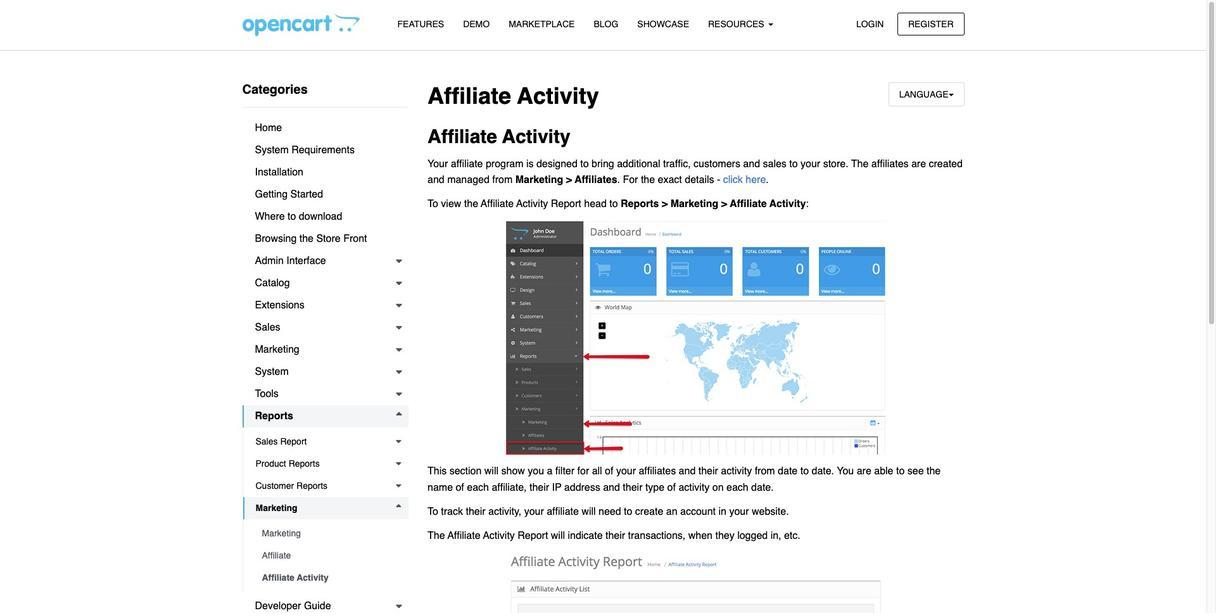 Task type: describe. For each thing, give the bounding box(es) containing it.
product reports link
[[243, 453, 409, 475]]

and up "need"
[[603, 482, 620, 493]]

created
[[929, 158, 963, 170]]

indicate
[[568, 530, 603, 541]]

filter
[[555, 466, 575, 477]]

guide
[[304, 600, 331, 612]]

demo link
[[454, 13, 499, 36]]

login
[[856, 19, 884, 29]]

an
[[666, 506, 677, 517]]

system requirements link
[[242, 139, 409, 162]]

affiliate activity link
[[249, 567, 409, 589]]

customer
[[256, 481, 294, 491]]

view
[[441, 198, 461, 210]]

getting started link
[[242, 184, 409, 206]]

browsing the store front link
[[242, 228, 409, 250]]

home
[[255, 122, 282, 134]]

they
[[715, 530, 735, 541]]

system for system
[[255, 366, 289, 377]]

their down you
[[529, 482, 549, 493]]

your right in
[[729, 506, 749, 517]]

marketplace
[[509, 19, 575, 29]]

designed
[[536, 158, 578, 170]]

a
[[547, 466, 553, 477]]

their up on at bottom
[[698, 466, 718, 477]]

need
[[599, 506, 621, 517]]

tools link
[[242, 383, 409, 405]]

show
[[501, 466, 525, 477]]

where to download
[[255, 211, 342, 222]]

1 horizontal spatial >
[[662, 198, 668, 210]]

their right track
[[466, 506, 486, 517]]

home link
[[242, 117, 409, 139]]

all
[[592, 466, 602, 477]]

and down the your in the left top of the page
[[428, 174, 444, 186]]

started
[[290, 189, 323, 200]]

demo
[[463, 19, 490, 29]]

here
[[746, 174, 766, 186]]

system for system requirements
[[255, 144, 289, 156]]

you
[[528, 466, 544, 477]]

marketing for middle marketing link
[[256, 503, 297, 513]]

0 vertical spatial date.
[[812, 466, 834, 477]]

installation link
[[242, 162, 409, 184]]

1 vertical spatial activity
[[679, 482, 710, 493]]

marketing for marketing link to the top
[[255, 344, 299, 355]]

the right view on the top of the page
[[464, 198, 478, 210]]

affiliate,
[[492, 482, 527, 493]]

customer reports
[[256, 481, 328, 491]]

you
[[837, 466, 854, 477]]

marketing > affiliates . for the exact details - click here .
[[515, 174, 769, 186]]

extensions link
[[242, 295, 409, 317]]

to for to view the affiliate activity report head to reports > marketing > affiliate activity :
[[428, 198, 438, 210]]

the inside 'this section will show you a filter for all of your affiliates and their activity from date to date. you are able to see the name of each affiliate, their ip address and their type of activity on each date.'
[[927, 466, 941, 477]]

is
[[526, 158, 534, 170]]

bring
[[592, 158, 614, 170]]

2 vertical spatial affiliate activity
[[262, 573, 329, 583]]

affiliate activity report image
[[505, 552, 887, 613]]

able
[[874, 466, 893, 477]]

blog
[[594, 19, 618, 29]]

address
[[564, 482, 600, 493]]

developer
[[255, 600, 301, 612]]

this
[[428, 466, 447, 477]]

developer guide link
[[242, 595, 409, 613]]

1 vertical spatial affiliate activity
[[428, 126, 570, 148]]

activity inside affiliate activity link
[[297, 573, 329, 583]]

interface
[[286, 255, 326, 267]]

0 vertical spatial report
[[551, 198, 581, 210]]

type
[[645, 482, 665, 493]]

1 vertical spatial affiliate
[[547, 506, 579, 517]]

managed
[[447, 174, 490, 186]]

sales for sales
[[255, 322, 280, 333]]

system link
[[242, 361, 409, 383]]

the left store
[[299, 233, 314, 244]]

front
[[343, 233, 367, 244]]

admin
[[255, 255, 284, 267]]

to right head
[[609, 198, 618, 210]]

the affiliate activity report will indicate their transactions, when they logged in, etc.
[[428, 530, 800, 541]]

-
[[717, 174, 720, 186]]

:
[[806, 198, 809, 210]]

logged
[[737, 530, 768, 541]]

on
[[712, 482, 724, 493]]

system requirements
[[255, 144, 355, 156]]

opencart dashboard image
[[505, 221, 887, 456]]

1 . from the left
[[617, 174, 620, 186]]

1 vertical spatial marketing link
[[243, 497, 409, 519]]

customer reports link
[[243, 475, 409, 497]]

browsing
[[255, 233, 297, 244]]

categories
[[242, 82, 308, 97]]

features link
[[388, 13, 454, 36]]

2 vertical spatial marketing link
[[249, 523, 409, 545]]

traffic,
[[663, 158, 691, 170]]

2 each from the left
[[726, 482, 748, 493]]

sales report
[[256, 436, 307, 447]]

catalog link
[[242, 272, 409, 295]]

affiliate inside your affiliate program is designed to bring additional traffic, customers and sales to your store. the affiliates are created and managed from
[[451, 158, 483, 170]]

this section will show you a filter for all of your affiliates and their activity from date to date. you are able to see the name of each affiliate, their ip address and their type of activity on each date.
[[428, 466, 941, 493]]

sales report link
[[243, 431, 409, 453]]

reports down 'marketing > affiliates . for the exact details - click here .'
[[621, 198, 659, 210]]

language
[[899, 89, 948, 99]]

1 horizontal spatial will
[[551, 530, 565, 541]]

product reports
[[256, 459, 320, 469]]

create
[[635, 506, 663, 517]]

1 horizontal spatial of
[[605, 466, 613, 477]]

features
[[397, 19, 444, 29]]

etc.
[[784, 530, 800, 541]]

your affiliate program is designed to bring additional traffic, customers and sales to your store. the affiliates are created and managed from
[[428, 158, 963, 186]]

reports up customer reports
[[289, 459, 320, 469]]

download
[[299, 211, 342, 222]]

where
[[255, 211, 285, 222]]

affiliates
[[575, 174, 617, 186]]

affiliate link
[[249, 545, 409, 567]]

to view the affiliate activity report head to reports > marketing > affiliate activity :
[[428, 198, 809, 210]]

0 horizontal spatial of
[[456, 482, 464, 493]]



Task type: vqa. For each thing, say whether or not it's contained in the screenshot.
DATE. to the right
yes



Task type: locate. For each thing, give the bounding box(es) containing it.
reports down product reports link
[[296, 481, 328, 491]]

0 horizontal spatial report
[[280, 436, 307, 447]]

to right date
[[800, 466, 809, 477]]

admin interface
[[255, 255, 326, 267]]

reports
[[621, 198, 659, 210], [255, 410, 293, 422], [289, 459, 320, 469], [296, 481, 328, 491]]

1 horizontal spatial are
[[911, 158, 926, 170]]

1 each from the left
[[467, 482, 489, 493]]

marketing link up affiliate activity link
[[249, 523, 409, 545]]

system up tools
[[255, 366, 289, 377]]

will left "need"
[[582, 506, 596, 517]]

1 vertical spatial affiliates
[[639, 466, 676, 477]]

your inside 'this section will show you a filter for all of your affiliates and their activity from date to date. you are able to see the name of each affiliate, their ip address and their type of activity on each date.'
[[616, 466, 636, 477]]

0 horizontal spatial >
[[566, 174, 572, 186]]

. left for
[[617, 174, 620, 186]]

sales link
[[242, 317, 409, 339]]

name
[[428, 482, 453, 493]]

2 to from the top
[[428, 506, 438, 517]]

click
[[723, 174, 743, 186]]

report left head
[[551, 198, 581, 210]]

date. up website.
[[751, 482, 774, 493]]

0 horizontal spatial affiliate
[[451, 158, 483, 170]]

your right all
[[616, 466, 636, 477]]

to
[[428, 198, 438, 210], [428, 506, 438, 517]]

1 horizontal spatial date.
[[812, 466, 834, 477]]

for
[[577, 466, 589, 477]]

0 horizontal spatial will
[[484, 466, 498, 477]]

1 horizontal spatial .
[[766, 174, 769, 186]]

reports down tools
[[255, 410, 293, 422]]

1 system from the top
[[255, 144, 289, 156]]

0 vertical spatial are
[[911, 158, 926, 170]]

ip
[[552, 482, 562, 493]]

1 vertical spatial the
[[428, 530, 445, 541]]

reports link
[[242, 405, 409, 428]]

1 vertical spatial will
[[582, 506, 596, 517]]

their left type
[[623, 482, 643, 493]]

0 horizontal spatial each
[[467, 482, 489, 493]]

1 vertical spatial system
[[255, 366, 289, 377]]

1 horizontal spatial the
[[851, 158, 869, 170]]

from
[[492, 174, 513, 186], [755, 466, 775, 477]]

0 horizontal spatial are
[[857, 466, 871, 477]]

1 vertical spatial report
[[280, 436, 307, 447]]

affiliate inside affiliate link
[[262, 550, 291, 561]]

0 vertical spatial affiliate
[[451, 158, 483, 170]]

2 vertical spatial report
[[518, 530, 548, 541]]

date
[[778, 466, 798, 477]]

details
[[685, 174, 714, 186]]

0 vertical spatial affiliate activity
[[428, 83, 599, 109]]

report
[[551, 198, 581, 210], [280, 436, 307, 447], [518, 530, 548, 541]]

account
[[680, 506, 716, 517]]

in,
[[771, 530, 781, 541]]

extensions
[[255, 300, 305, 311]]

1 vertical spatial are
[[857, 466, 871, 477]]

affiliates inside your affiliate program is designed to bring additional traffic, customers and sales to your store. the affiliates are created and managed from
[[871, 158, 909, 170]]

affiliate
[[428, 83, 511, 109], [428, 126, 497, 148], [481, 198, 514, 210], [730, 198, 767, 210], [448, 530, 480, 541], [262, 550, 291, 561], [262, 573, 294, 583]]

to
[[580, 158, 589, 170], [789, 158, 798, 170], [609, 198, 618, 210], [288, 211, 296, 222], [800, 466, 809, 477], [896, 466, 905, 477], [624, 506, 632, 517]]

installation
[[255, 167, 303, 178]]

requirements
[[292, 144, 355, 156]]

. down sales
[[766, 174, 769, 186]]

affiliate
[[451, 158, 483, 170], [547, 506, 579, 517]]

0 horizontal spatial from
[[492, 174, 513, 186]]

to right sales
[[789, 158, 798, 170]]

affiliate inside affiliate activity link
[[262, 573, 294, 583]]

2 horizontal spatial >
[[721, 198, 727, 210]]

additional
[[617, 158, 660, 170]]

to right "need"
[[624, 506, 632, 517]]

affiliate up managed
[[451, 158, 483, 170]]

of right all
[[605, 466, 613, 477]]

resources link
[[699, 13, 783, 36]]

blog link
[[584, 13, 628, 36]]

0 vertical spatial to
[[428, 198, 438, 210]]

admin interface link
[[242, 250, 409, 272]]

to left view on the top of the page
[[428, 198, 438, 210]]

affiliates up type
[[639, 466, 676, 477]]

marketing link down customer reports
[[243, 497, 409, 519]]

to for to track their activity, your affiliate will need to create an account in your website.
[[428, 506, 438, 517]]

2 . from the left
[[766, 174, 769, 186]]

to left track
[[428, 506, 438, 517]]

0 vertical spatial from
[[492, 174, 513, 186]]

their
[[698, 466, 718, 477], [529, 482, 549, 493], [623, 482, 643, 493], [466, 506, 486, 517], [606, 530, 625, 541]]

1 horizontal spatial from
[[755, 466, 775, 477]]

> down exact
[[662, 198, 668, 210]]

track
[[441, 506, 463, 517]]

from inside 'this section will show you a filter for all of your affiliates and their activity from date to date. you are able to see the name of each affiliate, their ip address and their type of activity on each date.'
[[755, 466, 775, 477]]

>
[[566, 174, 572, 186], [662, 198, 668, 210], [721, 198, 727, 210]]

each down section
[[467, 482, 489, 493]]

the right store.
[[851, 158, 869, 170]]

2 horizontal spatial report
[[551, 198, 581, 210]]

affiliates right store.
[[871, 158, 909, 170]]

activity left on at bottom
[[679, 482, 710, 493]]

activity,
[[488, 506, 521, 517]]

0 horizontal spatial the
[[428, 530, 445, 541]]

from inside your affiliate program is designed to bring additional traffic, customers and sales to your store. the affiliates are created and managed from
[[492, 174, 513, 186]]

the right for
[[641, 174, 655, 186]]

are inside your affiliate program is designed to bring additional traffic, customers and sales to your store. the affiliates are created and managed from
[[911, 158, 926, 170]]

activity up on at bottom
[[721, 466, 752, 477]]

where to download link
[[242, 206, 409, 228]]

0 vertical spatial marketing link
[[242, 339, 409, 361]]

1 vertical spatial to
[[428, 506, 438, 517]]

0 vertical spatial sales
[[255, 322, 280, 333]]

1 horizontal spatial each
[[726, 482, 748, 493]]

0 vertical spatial system
[[255, 144, 289, 156]]

marketing link down extensions link in the left of the page
[[242, 339, 409, 361]]

activity
[[721, 466, 752, 477], [679, 482, 710, 493]]

each
[[467, 482, 489, 493], [726, 482, 748, 493]]

system
[[255, 144, 289, 156], [255, 366, 289, 377]]

are
[[911, 158, 926, 170], [857, 466, 871, 477]]

sales for sales report
[[256, 436, 278, 447]]

getting
[[255, 189, 288, 200]]

are left created
[[911, 158, 926, 170]]

from down program
[[492, 174, 513, 186]]

showcase link
[[628, 13, 699, 36]]

1 vertical spatial from
[[755, 466, 775, 477]]

click here link
[[723, 174, 766, 186]]

system down home
[[255, 144, 289, 156]]

their down "need"
[[606, 530, 625, 541]]

marketing
[[515, 174, 563, 186], [671, 198, 718, 210], [255, 344, 299, 355], [256, 503, 297, 513], [262, 528, 301, 538]]

to left see
[[896, 466, 905, 477]]

exact
[[658, 174, 682, 186]]

login link
[[845, 12, 895, 35]]

1 horizontal spatial activity
[[721, 466, 752, 477]]

the
[[641, 174, 655, 186], [464, 198, 478, 210], [299, 233, 314, 244], [927, 466, 941, 477]]

0 horizontal spatial activity
[[679, 482, 710, 493]]

catalog
[[255, 277, 290, 289]]

will left the indicate
[[551, 530, 565, 541]]

the down track
[[428, 530, 445, 541]]

when
[[688, 530, 713, 541]]

activity
[[517, 83, 599, 109], [502, 126, 570, 148], [516, 198, 548, 210], [769, 198, 806, 210], [483, 530, 515, 541], [297, 573, 329, 583]]

see
[[907, 466, 924, 477]]

of right type
[[667, 482, 676, 493]]

1 to from the top
[[428, 198, 438, 210]]

0 vertical spatial affiliates
[[871, 158, 909, 170]]

website.
[[752, 506, 789, 517]]

will left show
[[484, 466, 498, 477]]

1 vertical spatial date.
[[751, 482, 774, 493]]

are right you
[[857, 466, 871, 477]]

register
[[908, 19, 954, 29]]

to right the where
[[288, 211, 296, 222]]

for
[[623, 174, 638, 186]]

sales down extensions
[[255, 322, 280, 333]]

1 vertical spatial sales
[[256, 436, 278, 447]]

marketplace link
[[499, 13, 584, 36]]

marketing for bottommost marketing link
[[262, 528, 301, 538]]

your
[[801, 158, 820, 170], [616, 466, 636, 477], [524, 506, 544, 517], [729, 506, 749, 517]]

opencart - open source shopping cart solution image
[[242, 13, 359, 36]]

> down the click
[[721, 198, 727, 210]]

2 system from the top
[[255, 366, 289, 377]]

the right see
[[927, 466, 941, 477]]

affiliate down "ip"
[[547, 506, 579, 517]]

from left date
[[755, 466, 775, 477]]

each right on at bottom
[[726, 482, 748, 493]]

report up product reports
[[280, 436, 307, 447]]

0 horizontal spatial affiliates
[[639, 466, 676, 477]]

register link
[[897, 12, 964, 35]]

1 horizontal spatial affiliates
[[871, 158, 909, 170]]

2 vertical spatial will
[[551, 530, 565, 541]]

your right activity, on the left bottom of the page
[[524, 506, 544, 517]]

in
[[719, 506, 726, 517]]

your
[[428, 158, 448, 170]]

store.
[[823, 158, 849, 170]]

the inside your affiliate program is designed to bring additional traffic, customers and sales to your store. the affiliates are created and managed from
[[851, 158, 869, 170]]

date. left you
[[812, 466, 834, 477]]

report down activity, on the left bottom of the page
[[518, 530, 548, 541]]

of
[[605, 466, 613, 477], [456, 482, 464, 493], [667, 482, 676, 493]]

sales up product
[[256, 436, 278, 447]]

your left store.
[[801, 158, 820, 170]]

0 vertical spatial will
[[484, 466, 498, 477]]

resources
[[708, 19, 767, 29]]

your inside your affiliate program is designed to bring additional traffic, customers and sales to your store. the affiliates are created and managed from
[[801, 158, 820, 170]]

1 horizontal spatial report
[[518, 530, 548, 541]]

0 vertical spatial the
[[851, 158, 869, 170]]

and up the account
[[679, 466, 696, 477]]

to left the bring
[[580, 158, 589, 170]]

transactions,
[[628, 530, 686, 541]]

product
[[256, 459, 286, 469]]

2 horizontal spatial will
[[582, 506, 596, 517]]

language button
[[888, 82, 964, 107]]

and up the here
[[743, 158, 760, 170]]

will inside 'this section will show you a filter for all of your affiliates and their activity from date to date. you are able to see the name of each affiliate, their ip address and their type of activity on each date.'
[[484, 466, 498, 477]]

head
[[584, 198, 607, 210]]

0 horizontal spatial date.
[[751, 482, 774, 493]]

affiliates inside 'this section will show you a filter for all of your affiliates and their activity from date to date. you are able to see the name of each affiliate, their ip address and their type of activity on each date.'
[[639, 466, 676, 477]]

getting started
[[255, 189, 323, 200]]

2 horizontal spatial of
[[667, 482, 676, 493]]

are inside 'this section will show you a filter for all of your affiliates and their activity from date to date. you are able to see the name of each affiliate, their ip address and their type of activity on each date.'
[[857, 466, 871, 477]]

0 vertical spatial activity
[[721, 466, 752, 477]]

0 horizontal spatial .
[[617, 174, 620, 186]]

> down the designed
[[566, 174, 572, 186]]

1 horizontal spatial affiliate
[[547, 506, 579, 517]]

and
[[743, 158, 760, 170], [428, 174, 444, 186], [679, 466, 696, 477], [603, 482, 620, 493]]

of down section
[[456, 482, 464, 493]]



